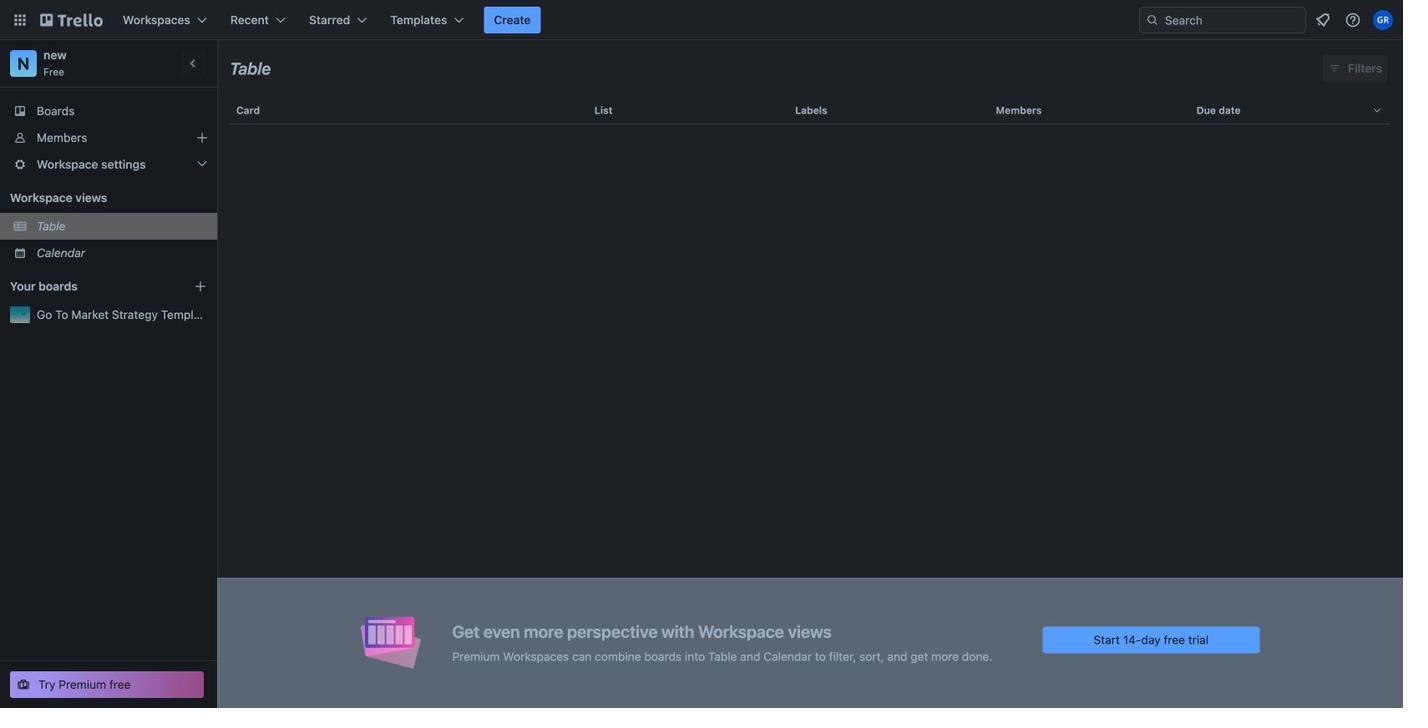 Task type: describe. For each thing, give the bounding box(es) containing it.
back to home image
[[40, 7, 103, 33]]

add board image
[[194, 280, 207, 293]]

open information menu image
[[1345, 12, 1362, 28]]

greg robinson (gregrobinson96) image
[[1374, 10, 1394, 30]]

primary element
[[0, 0, 1404, 40]]



Task type: locate. For each thing, give the bounding box(es) containing it.
search image
[[1147, 13, 1160, 27]]

your boards with 1 items element
[[10, 277, 169, 297]]

0 notifications image
[[1314, 10, 1334, 30]]

None text field
[[230, 53, 271, 84]]

table
[[217, 90, 1404, 709]]

row
[[230, 90, 1391, 130]]

Search field
[[1160, 8, 1306, 32]]

workspace navigation collapse icon image
[[182, 52, 206, 75]]



Task type: vqa. For each thing, say whether or not it's contained in the screenshot.
Star or unstar board icon
no



